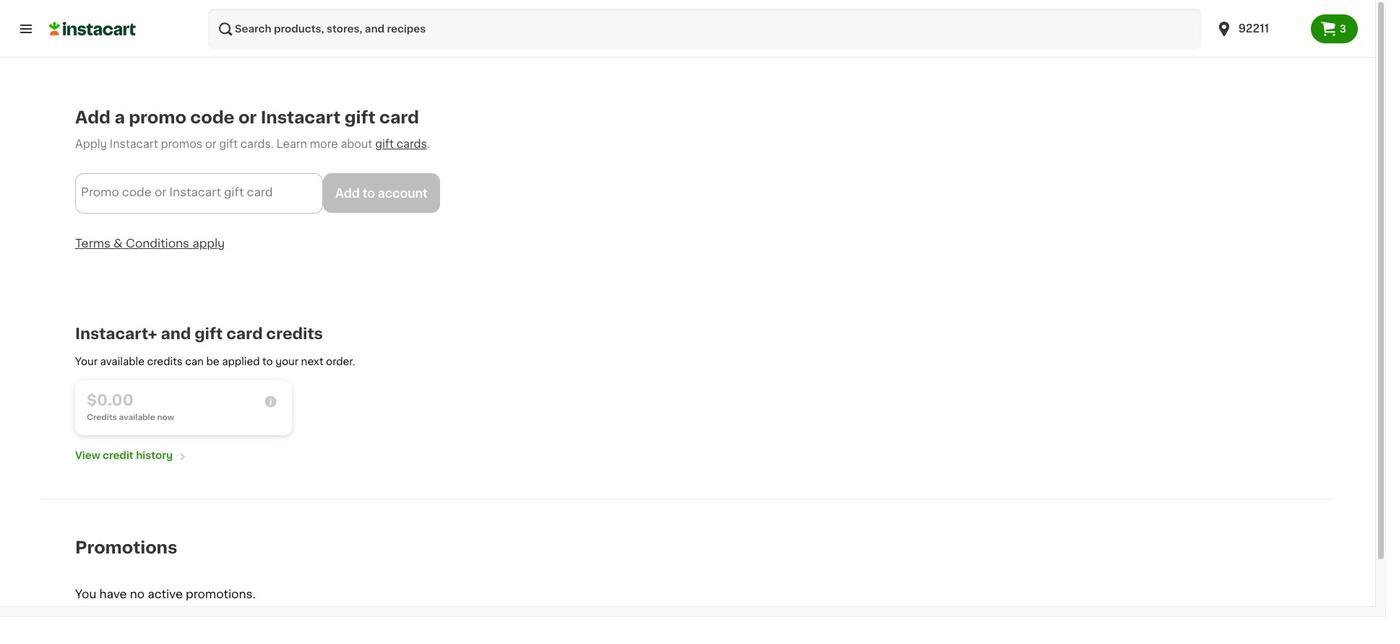 Task type: vqa. For each thing, say whether or not it's contained in the screenshot.
available
yes



Task type: describe. For each thing, give the bounding box(es) containing it.
&
[[114, 238, 123, 250]]

0 vertical spatial or
[[238, 110, 257, 126]]

terms & conditions apply
[[75, 238, 225, 250]]

view credit history link
[[75, 447, 190, 464]]

Search field
[[208, 9, 1201, 49]]

0 horizontal spatial code
[[122, 187, 152, 198]]

add to account button
[[323, 174, 440, 213]]

promotions
[[75, 540, 177, 556]]

apply instacart promos or gift cards. learn more about gift cards .
[[75, 139, 430, 150]]

gift left the cards on the left top
[[375, 139, 394, 150]]

have
[[99, 589, 127, 600]]

can
[[185, 357, 204, 367]]

promos
[[161, 139, 203, 150]]

3 button
[[1311, 14, 1358, 43]]

and
[[161, 326, 191, 342]]

1 vertical spatial credits
[[147, 357, 183, 367]]

$0.00
[[87, 393, 134, 408]]

promo
[[129, 110, 186, 126]]

cards
[[397, 139, 427, 150]]

1 vertical spatial or
[[205, 139, 216, 150]]

0 horizontal spatial instacart
[[110, 139, 158, 150]]

add a promo code or instacart gift card
[[75, 110, 419, 126]]

applied
[[222, 357, 260, 367]]

order.
[[326, 357, 355, 367]]

terms
[[75, 238, 111, 250]]

your
[[276, 357, 299, 367]]

no
[[130, 589, 145, 600]]

cards.
[[241, 139, 274, 150]]

learn
[[277, 139, 307, 150]]

apply
[[75, 139, 107, 150]]

active
[[148, 589, 183, 600]]

0 vertical spatial card
[[379, 110, 419, 126]]

a
[[114, 110, 125, 126]]

2 horizontal spatial instacart
[[261, 110, 341, 126]]

Promo code or Instacart gift card text field
[[75, 174, 323, 214]]

92211
[[1239, 23, 1269, 34]]

gift cards link
[[375, 139, 427, 150]]

gift left cards.
[[219, 139, 238, 150]]

$0.00 credits available now
[[87, 393, 174, 422]]

about
[[341, 139, 372, 150]]

promotions.
[[186, 589, 256, 600]]

your
[[75, 357, 98, 367]]

credit
[[103, 451, 134, 461]]

92211 button
[[1207, 9, 1311, 49]]

more
[[310, 139, 338, 150]]

2 vertical spatial card
[[226, 326, 263, 342]]

2 vertical spatial instacart
[[169, 187, 221, 198]]



Task type: locate. For each thing, give the bounding box(es) containing it.
1 horizontal spatial code
[[190, 110, 235, 126]]

gift up be
[[195, 326, 223, 342]]

1 horizontal spatial instacart
[[169, 187, 221, 198]]

code up promos
[[190, 110, 235, 126]]

0 vertical spatial to
[[363, 188, 375, 199]]

1 horizontal spatial add
[[335, 188, 360, 199]]

card
[[379, 110, 419, 126], [247, 187, 273, 198], [226, 326, 263, 342]]

code right promo at the left of page
[[122, 187, 152, 198]]

to left your
[[262, 357, 273, 367]]

you have no active promotions.
[[75, 589, 256, 600]]

promo
[[81, 187, 119, 198]]

available inside $0.00 credits available now
[[119, 414, 155, 422]]

add to account
[[335, 188, 428, 199]]

credits up your
[[266, 326, 323, 342]]

conditions
[[126, 238, 189, 250]]

instacart down a
[[110, 139, 158, 150]]

92211 button
[[1215, 9, 1302, 49]]

0 horizontal spatial to
[[262, 357, 273, 367]]

1 horizontal spatial credits
[[266, 326, 323, 342]]

history
[[136, 451, 173, 461]]

your available credits can be applied to your next order.
[[75, 357, 355, 367]]

add up apply
[[75, 110, 111, 126]]

or up conditions
[[155, 187, 166, 198]]

instacart
[[261, 110, 341, 126], [110, 139, 158, 150], [169, 187, 221, 198]]

now
[[157, 414, 174, 422]]

None search field
[[208, 9, 1201, 49]]

0 vertical spatial instacart
[[261, 110, 341, 126]]

to left the account
[[363, 188, 375, 199]]

account
[[378, 188, 428, 199]]

2 horizontal spatial or
[[238, 110, 257, 126]]

view
[[75, 451, 100, 461]]

credits
[[266, 326, 323, 342], [147, 357, 183, 367]]

credits left 'can' at the left bottom of page
[[147, 357, 183, 367]]

be
[[206, 357, 219, 367]]

to
[[363, 188, 375, 199], [262, 357, 273, 367]]

.
[[427, 139, 430, 150]]

available down instacart+
[[100, 357, 145, 367]]

or right promos
[[205, 139, 216, 150]]

instacart+ and gift card credits
[[75, 326, 323, 342]]

instacart+
[[75, 326, 157, 342]]

next
[[301, 357, 323, 367]]

promo code or instacart gift card
[[81, 187, 273, 198]]

1 horizontal spatial to
[[363, 188, 375, 199]]

0 horizontal spatial credits
[[147, 357, 183, 367]]

gift
[[345, 110, 376, 126], [219, 139, 238, 150], [375, 139, 394, 150], [224, 187, 244, 198], [195, 326, 223, 342]]

or
[[238, 110, 257, 126], [205, 139, 216, 150], [155, 187, 166, 198]]

add for add to account
[[335, 188, 360, 199]]

0 vertical spatial add
[[75, 110, 111, 126]]

credits
[[87, 414, 117, 422]]

0 vertical spatial code
[[190, 110, 235, 126]]

available left now
[[119, 414, 155, 422]]

1 vertical spatial available
[[119, 414, 155, 422]]

card up applied
[[226, 326, 263, 342]]

instacart up learn
[[261, 110, 341, 126]]

card up gift cards link
[[379, 110, 419, 126]]

3
[[1340, 24, 1346, 34]]

0 vertical spatial credits
[[266, 326, 323, 342]]

0 vertical spatial available
[[100, 357, 145, 367]]

2 vertical spatial or
[[155, 187, 166, 198]]

code
[[190, 110, 235, 126], [122, 187, 152, 198]]

0 horizontal spatial add
[[75, 110, 111, 126]]

or up the "apply instacart promos or gift cards. learn more about gift cards ." on the left top of the page
[[238, 110, 257, 126]]

1 horizontal spatial or
[[205, 139, 216, 150]]

available
[[100, 357, 145, 367], [119, 414, 155, 422]]

1 vertical spatial instacart
[[110, 139, 158, 150]]

to inside button
[[363, 188, 375, 199]]

card down cards.
[[247, 187, 273, 198]]

instacart down promos
[[169, 187, 221, 198]]

you
[[75, 589, 96, 600]]

gift up about
[[345, 110, 376, 126]]

1 vertical spatial card
[[247, 187, 273, 198]]

terms & conditions apply link
[[75, 238, 225, 250]]

1 vertical spatial to
[[262, 357, 273, 367]]

1 vertical spatial add
[[335, 188, 360, 199]]

0 horizontal spatial or
[[155, 187, 166, 198]]

1 vertical spatial code
[[122, 187, 152, 198]]

add inside button
[[335, 188, 360, 199]]

add
[[75, 110, 111, 126], [335, 188, 360, 199]]

view credit history
[[75, 451, 173, 461]]

apply
[[192, 238, 225, 250]]

add down about
[[335, 188, 360, 199]]

gift down the "apply instacart promos or gift cards. learn more about gift cards ." on the left top of the page
[[224, 187, 244, 198]]

add for add a promo code or instacart gift card
[[75, 110, 111, 126]]

instacart logo image
[[49, 20, 136, 38]]



